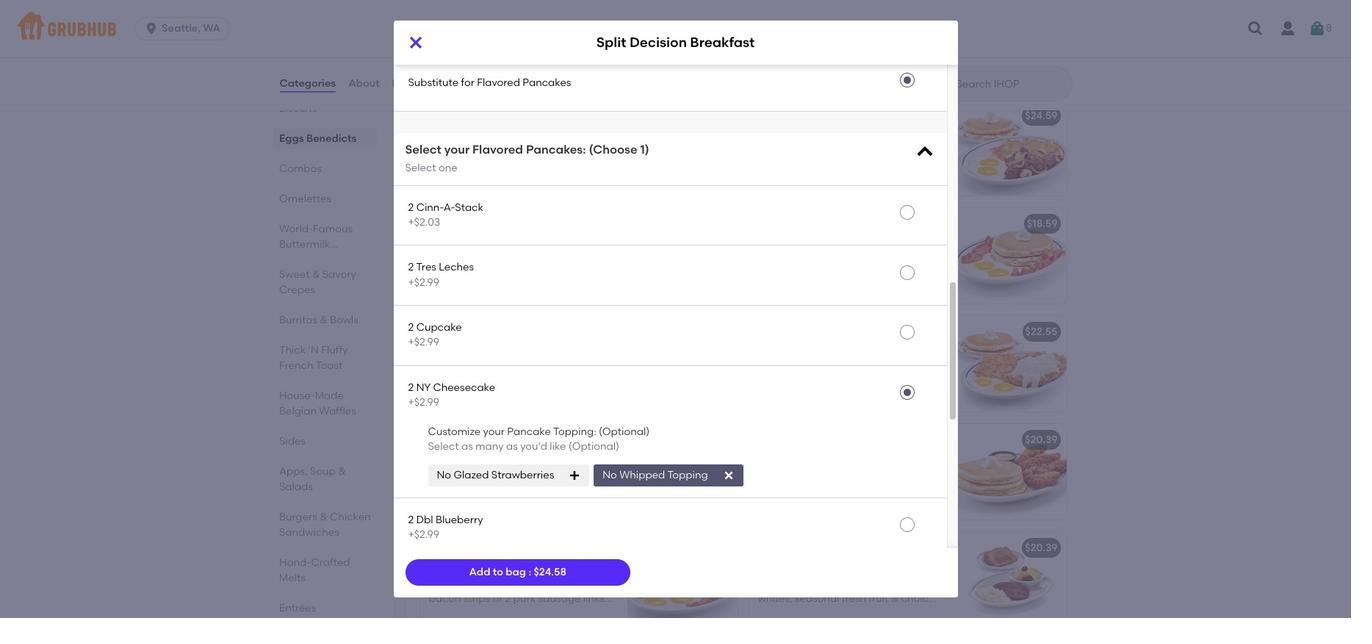 Task type: locate. For each thing, give the bounding box(es) containing it.
fluffy inside golden-battered beef steak smothered in hearty gravy. served with 2 eggs* your way, golden hash browns & 2 fluffy buttermilk pancakes.   *gravy may contain pork.
[[815, 391, 840, 403]]

with down made
[[758, 499, 779, 511]]

2 no from the left
[[603, 469, 617, 481]]

1 vertical spatial decision
[[454, 325, 497, 338]]

1 vertical spatial sirloin
[[758, 130, 788, 143]]

combo up two jumbo smoked sausage links served with 2 eggs* your way, hash browns & 2 buttermilk pancakes.
[[495, 217, 533, 230]]

choice down the egg
[[902, 592, 935, 605]]

pork inside 2 eggs*, 2 bacon strips, 2 pork sausage links, 2 buttermilk pancakes & 1 slice of our new thick 'n fluffy french toast.
[[553, 346, 576, 359]]

pancakes inside world-famous buttermilk pancakes sweet & savory crepes
[[279, 254, 328, 266]]

smoked up fried
[[798, 253, 838, 266]]

1 vertical spatial pancakes
[[817, 607, 866, 618]]

served down jumbo
[[429, 253, 462, 266]]

egg
[[471, 541, 491, 554]]

topping:
[[554, 426, 597, 438]]

with inside golden-battered beef steak smothered in hearty gravy. served with 2 eggs* your way, golden hash browns & 2 fluffy buttermilk pancakes.   *gravy may contain pork.
[[758, 376, 779, 388]]

1 vertical spatial custom-
[[429, 577, 471, 590]]

(optional) down topping:
[[569, 441, 620, 453]]

sides
[[279, 435, 305, 448]]

hickory- inside two eggs* your way, 2 custom cured hickory-smoked bacon strips, 2 pork sausage links, 2 thick-cut pieces of ham, golden hash browns & 2 fluffy buttermilk pancakes.
[[429, 145, 469, 157]]

svg image inside 8 button
[[1309, 20, 1327, 37]]

house-
[[279, 390, 315, 402]]

0 horizontal spatial svg image
[[144, 21, 159, 36]]

& right fruit
[[891, 592, 899, 605]]

0 vertical spatial pancakes
[[523, 76, 571, 89]]

0 vertical spatial 'n
[[308, 344, 319, 357]]

browns down jumbo
[[429, 268, 465, 280]]

seattle, wa button
[[135, 17, 236, 40]]

chicken left breast
[[868, 469, 907, 482]]

pancakes
[[523, 76, 571, 89], [279, 254, 328, 266]]

categories
[[280, 77, 336, 90]]

1 horizontal spatial fluffy
[[566, 376, 593, 388]]

with inside two jumbo smoked sausage links served with 2 eggs* your way, hash browns & 2 buttermilk pancakes.
[[465, 253, 485, 266]]

pancakes for flavored
[[523, 76, 571, 89]]

based
[[878, 541, 909, 554]]

0 horizontal spatial golden
[[457, 175, 492, 187]]

3 for t-bone steak* grilled & served with 3 eggs* your way & 3 fluffy buttermilk pancakes.
[[517, 469, 523, 482]]

combos
[[417, 65, 482, 84], [279, 162, 322, 175]]

0 horizontal spatial or
[[493, 592, 503, 605]]

hearty
[[826, 361, 858, 374]]

'n right 'new'
[[553, 376, 564, 388]]

1 chicken from the top
[[868, 454, 907, 467]]

0 vertical spatial sirloin
[[758, 109, 789, 122]]

0 vertical spatial t-
[[429, 433, 439, 446]]

steak up beef on the right of page
[[829, 325, 859, 338]]

split decision breakfast up substitute for flavored pancakes button
[[597, 34, 755, 51]]

1 horizontal spatial decision
[[630, 34, 687, 51]]

2 horizontal spatial hickory-
[[758, 253, 798, 266]]

sandwiches
[[279, 526, 339, 539]]

breakfast up substitute for flavored pancakes button
[[690, 34, 755, 51]]

& down pieces
[[559, 175, 567, 187]]

2 sirloin from the top
[[758, 130, 788, 143]]

decision
[[630, 34, 687, 51], [454, 325, 497, 338]]

dbl
[[417, 514, 433, 526]]

no left glazed
[[437, 469, 451, 481]]

grilled left onions
[[869, 130, 899, 143]]

2 vertical spatial links
[[583, 592, 605, 605]]

steak for golden-battered beef steak smothered in hearty gravy. served with 2 eggs* your way, golden hash browns & 2 fluffy buttermilk pancakes.   *gravy may contain pork.
[[829, 325, 859, 338]]

fresh
[[842, 592, 867, 605]]

bone for steak
[[439, 433, 464, 446]]

& down onions
[[910, 160, 918, 172]]

cage-
[[867, 577, 897, 590]]

1 vertical spatial or
[[493, 592, 503, 605]]

2 vertical spatial hickory-
[[502, 577, 542, 590]]

& inside four buttermilk crispy chicken strips made with all-natural chicken breast & 3 buttermilk pancakes. served with choice of sauce.
[[758, 484, 766, 497]]

eggs right tips
[[857, 109, 882, 122]]

eggs up gravy.
[[871, 325, 896, 338]]

1 $20.39 from the top
[[1026, 433, 1058, 446]]

+$2.99 inside 2 tres leches +$2.99
[[408, 276, 440, 289]]

0 horizontal spatial hickory-
[[429, 145, 469, 157]]

3 +$2.99 from the top
[[408, 396, 440, 409]]

2 +$2.99 from the top
[[408, 336, 440, 349]]

golden inside golden-battered beef steak smothered in hearty gravy. served with 2 eggs* your way, golden hash browns & 2 fluffy buttermilk pancakes.   *gravy may contain pork.
[[870, 376, 905, 388]]

& left pancake on the left of page
[[498, 433, 506, 446]]

links, inside 2 eggs*, 2 bacon strips, 2 pork sausage links, 2 buttermilk pancakes & 1 slice of our new thick 'n fluffy french toast.
[[474, 361, 498, 374]]

+$2.99 for ny
[[408, 396, 440, 409]]

svg image down 2 buttermilk
[[407, 34, 425, 51]]

select
[[405, 143, 442, 157], [405, 162, 436, 175], [428, 441, 459, 453]]

search icon image
[[933, 75, 951, 93]]

*gravy
[[812, 406, 847, 418]]

2 t- from the top
[[429, 454, 439, 467]]

fluffy inside thick 'n fluffy french toast
[[321, 344, 348, 357]]

$24.59
[[1026, 109, 1058, 122]]

two for two jumbo smoked sausage links served with 2 eggs* your way, hash browns & 2 buttermilk pancakes.
[[429, 238, 449, 251]]

0 vertical spatial $20.39
[[1026, 433, 1058, 446]]

0 horizontal spatial split
[[429, 325, 452, 338]]

two inside two jumbo smoked sausage links served with 2 eggs* your way, hash browns & 2 buttermilk pancakes.
[[429, 238, 449, 251]]

for
[[461, 76, 475, 89]]

with inside t-bone steak* grilled & served with 3 eggs* your way & 3 fluffy buttermilk pancakes.
[[580, 454, 601, 467]]

Search IHOP search field
[[955, 77, 1068, 91]]

pancakes for buttermilk
[[279, 254, 328, 266]]

links, left thick-
[[474, 160, 498, 172]]

'n inside thick 'n fluffy french toast
[[308, 344, 319, 357]]

1 vertical spatial served
[[893, 361, 928, 374]]

soup
[[310, 465, 335, 478]]

split up eggs*,
[[429, 325, 452, 338]]

2 vertical spatial 3
[[768, 484, 774, 497]]

1 horizontal spatial split
[[597, 34, 627, 51]]

eggs*,
[[437, 346, 468, 359]]

burgers
[[279, 511, 317, 523]]

0 vertical spatial french
[[279, 359, 313, 372]]

2 horizontal spatial steak
[[829, 325, 859, 338]]

1 horizontal spatial cured
[[580, 130, 609, 143]]

golden for two eggs* your way, 2 custom cured hickory-smoked bacon strips, 2 pork sausage links, 2 thick-cut pieces of ham, golden hash browns & 2 fluffy buttermilk pancakes.
[[807, 160, 842, 172]]

1 vertical spatial links,
[[474, 361, 498, 374]]

links
[[572, 238, 594, 251], [828, 268, 849, 280], [583, 592, 605, 605]]

hickory- for pork
[[758, 253, 798, 266]]

1 vertical spatial steak
[[871, 346, 898, 359]]

ham,
[[429, 175, 454, 187]]

0 horizontal spatial steak
[[791, 130, 818, 143]]

1 vertical spatial thick
[[524, 376, 551, 388]]

fluffy inside two eggs* your way, 2 custom cured hickory-smoked bacon strips, 2 pork sausage links, 2 thick-cut pieces of ham, golden hash browns & 2 fluffy buttermilk pancakes.
[[578, 175, 602, 187]]

1 vertical spatial split decision breakfast
[[429, 325, 549, 338]]

1 horizontal spatial steak
[[871, 346, 898, 359]]

french down 1
[[429, 391, 463, 403]]

way, inside two eggs* your way, hash browns, 2 custom-cured hickory-smoked bacon strips or 2 pork sausage links & toast.
[[507, 562, 529, 575]]

2 vertical spatial golden
[[870, 376, 905, 388]]

select your flavored pancakes:  (choose 1) select one
[[405, 143, 650, 175]]

with down smothered
[[758, 376, 779, 388]]

country
[[758, 325, 799, 338]]

steak up mushrooms.
[[791, 130, 818, 143]]

fluffy
[[321, 344, 348, 357], [566, 376, 593, 388]]

3 down made
[[768, 484, 774, 497]]

1 vertical spatial hickory-
[[758, 253, 798, 266]]

1 horizontal spatial strips,
[[546, 145, 575, 157]]

about button
[[348, 57, 380, 110]]

2-
[[461, 541, 471, 554]]

2
[[408, 20, 414, 32], [532, 130, 538, 143], [577, 145, 583, 157], [892, 145, 898, 157], [500, 160, 506, 172], [920, 160, 926, 172], [570, 175, 575, 187], [408, 201, 414, 214], [861, 238, 867, 251], [488, 253, 494, 266], [917, 253, 922, 266], [408, 261, 414, 274], [478, 268, 484, 280], [862, 268, 868, 280], [408, 321, 414, 334], [429, 346, 435, 359], [470, 346, 476, 359], [545, 346, 551, 359], [500, 361, 506, 374], [782, 376, 787, 388], [408, 381, 414, 394], [807, 391, 813, 403], [408, 514, 414, 526], [600, 562, 606, 575], [758, 562, 764, 575], [506, 592, 511, 605], [771, 607, 776, 618]]

salads
[[279, 481, 313, 493]]

1 vertical spatial cured
[[911, 238, 940, 251]]

of inside four buttermilk crispy chicken strips made with all-natural chicken breast & 3 buttermilk pancakes. served with choice of sauce.
[[818, 499, 828, 511]]

served down like
[[544, 454, 578, 467]]

+$2.99 down tres
[[408, 276, 440, 289]]

your inside two eggs* your way, hash browns, 2 custom-cured hickory-smoked bacon strips or 2 pork sausage links & toast.
[[483, 562, 504, 575]]

french inside thick 'n fluffy french toast
[[279, 359, 313, 372]]

browns down onions
[[871, 160, 907, 172]]

& right tips
[[847, 109, 855, 122]]

0 vertical spatial grilled
[[869, 130, 899, 143]]

breakfast sampler
[[429, 109, 523, 122]]

svg image
[[1247, 20, 1265, 37], [144, 21, 159, 36], [407, 34, 425, 51]]

smothered
[[758, 361, 812, 374]]

strips, down custom
[[546, 145, 575, 157]]

flavored for for
[[477, 76, 520, 89]]

0 horizontal spatial strips,
[[513, 346, 543, 359]]

buttermilk
[[417, 20, 467, 32], [279, 238, 330, 251]]

buttermilk inside two eggs* your way, 2 custom-cured hickory-smoked bacon strips or 2 pork sausage links & 2 fluffy buttermilk pancakes.
[[758, 283, 809, 295]]

0 vertical spatial split decision breakfast
[[597, 34, 755, 51]]

+$2.99 down ny
[[408, 396, 440, 409]]

1 vertical spatial $20.39
[[1026, 541, 1058, 554]]

golden down gravy.
[[870, 376, 905, 388]]

bacon inside two eggs* your way, hash browns, 2 custom-cured hickory-smoked bacon strips or 2 pork sausage links & toast.
[[429, 592, 461, 605]]

buttermilk up 'new'
[[508, 361, 560, 374]]

served
[[429, 253, 462, 266], [544, 454, 578, 467]]

flavored up thick-
[[473, 143, 523, 157]]

1 horizontal spatial golden
[[807, 160, 842, 172]]

1 vertical spatial 'n
[[553, 376, 564, 388]]

your inside the customize your pancake topping:  (optional) select as many as you'd like (optional)
[[483, 426, 505, 438]]

t-
[[429, 433, 439, 446], [429, 454, 439, 467]]

pancakes up custom
[[523, 76, 571, 89]]

plant-
[[829, 562, 859, 575]]

select down the customize
[[428, 441, 459, 453]]

hash inside two jumbo smoked sausage links served with 2 eggs* your way, hash browns & 2 buttermilk pancakes.
[[577, 253, 601, 266]]

1 vertical spatial links
[[828, 268, 849, 280]]

eggs* inside two eggs* your way, hash browns, 2 custom-cured hickory-smoked bacon strips or 2 pork sausage links & toast.
[[451, 562, 480, 575]]

buttermilk up may in the right of the page
[[842, 391, 893, 403]]

buttermilk down mushrooms.
[[785, 175, 836, 187]]

0 vertical spatial flavored
[[477, 76, 520, 89]]

french up house-
[[279, 359, 313, 372]]

links inside two jumbo smoked sausage links served with 2 eggs* your way, hash browns & 2 buttermilk pancakes.
[[572, 238, 594, 251]]

1 links, from the top
[[474, 160, 498, 172]]

hickory- inside two eggs* your way, 2 custom-cured hickory-smoked bacon strips or 2 pork sausage links & 2 fluffy buttermilk pancakes.
[[758, 253, 798, 266]]

1 horizontal spatial custom-
[[869, 238, 911, 251]]

2 as from the left
[[506, 441, 518, 453]]

2 horizontal spatial golden
[[870, 376, 905, 388]]

of right pieces
[[591, 160, 601, 172]]

sirloin steak tips* with grilled onions & mushrooms. served with 2 eggs* your way, golden hash browns & 2 fluffy buttermilk pancakes.
[[758, 130, 935, 187]]

strips,
[[546, 145, 575, 157], [513, 346, 543, 359]]

french
[[279, 359, 313, 372], [429, 391, 463, 403]]

pancakes inside 2  impossible™ plant-based sausages, scrambled cage-free egg whites, seasonal fresh fruit & choice of 2 protein pancakes or multigr
[[817, 607, 866, 618]]

+$2.99 inside 2 ny cheesecake +$2.99
[[408, 396, 440, 409]]

cured inside two eggs* your way, hash browns, 2 custom-cured hickory-smoked bacon strips or 2 pork sausage links & toast.
[[471, 577, 500, 590]]

2  impossible™ plant-based sausages, scrambled cage-free egg whites, seasonal fresh fruit & choice of 2 protein pancakes or multigr
[[758, 562, 938, 618]]

golden up stack
[[457, 175, 492, 187]]

thick-
[[508, 160, 537, 172]]

four buttermilk crispy chicken strips made with all-natural chicken breast & 3 buttermilk pancakes. served with choice of sauce.
[[758, 454, 942, 511]]

two eggs* your way, 2 custom-cured hickory-smoked bacon strips or 2 pork sausage links & 2 fluffy buttermilk pancakes.
[[758, 238, 940, 295]]

buttermilk down the world-
[[279, 238, 330, 251]]

2 ny cheesecake +$2.99
[[408, 381, 495, 409]]

served right gravy.
[[893, 361, 928, 374]]

no glazed strawberries
[[437, 469, 554, 481]]

served for steak
[[893, 361, 928, 374]]

svg image left 8 button
[[1247, 20, 1265, 37]]

your inside two jumbo smoked sausage links served with 2 eggs* your way, hash browns & 2 buttermilk pancakes.
[[527, 253, 549, 266]]

pancakes inside 2 eggs*, 2 bacon strips, 2 pork sausage links, 2 buttermilk pancakes & 1 slice of our new thick 'n fluffy french toast.
[[562, 361, 611, 374]]

(optional)
[[599, 426, 650, 438], [569, 441, 620, 453]]

pancakes:
[[526, 143, 586, 157]]

wa
[[203, 22, 221, 35]]

chicken
[[868, 454, 907, 467], [868, 469, 907, 482]]

(optional) up whipped
[[599, 426, 650, 438]]

1 bone from the top
[[439, 433, 464, 446]]

customize your pancake topping:  (optional) select as many as you'd like (optional)
[[428, 426, 650, 453]]

2 inside 2 dbl blueberry +$2.99
[[408, 514, 414, 526]]

links, up our
[[474, 361, 498, 374]]

0 vertical spatial 3
[[603, 454, 609, 467]]

browns inside "sirloin steak tips* with grilled onions & mushrooms. served with 2 eggs* your way, golden hash browns & 2 fluffy buttermilk pancakes."
[[871, 160, 907, 172]]

pancakes up "sweet" on the top left
[[279, 254, 328, 266]]

+$2.99 for dbl
[[408, 529, 440, 541]]

0 horizontal spatial cured
[[471, 577, 500, 590]]

steak left tips
[[792, 109, 821, 122]]

0 horizontal spatial combos
[[279, 162, 322, 175]]

your inside two eggs* your way, 2 custom-cured hickory-smoked bacon strips or 2 pork sausage links & 2 fluffy buttermilk pancakes.
[[812, 238, 834, 251]]

add
[[469, 566, 491, 578]]

split decision breakfast image
[[627, 316, 738, 411]]

thick down burritos
[[279, 344, 306, 357]]

1 horizontal spatial grilled
[[869, 130, 899, 143]]

hash inside two eggs* your way, hash browns, 2 custom-cured hickory-smoked bacon strips or 2 pork sausage links & toast.
[[532, 562, 556, 575]]

sirloin inside "sirloin steak tips* with grilled onions & mushrooms. served with 2 eggs* your way, golden hash browns & 2 fluffy buttermilk pancakes."
[[758, 130, 788, 143]]

$22.79
[[698, 109, 729, 122]]

sausage inside two jumbo smoked sausage links served with 2 eggs* your way, hash browns & 2 buttermilk pancakes.
[[527, 238, 570, 251]]

of left our
[[470, 376, 480, 388]]

browns down cut
[[521, 175, 557, 187]]

smokehouse combo image
[[627, 208, 738, 303]]

pancakes down fresh
[[817, 607, 866, 618]]

hickory- for sausage
[[429, 145, 469, 157]]

1 horizontal spatial 'n
[[553, 376, 564, 388]]

1 vertical spatial bone
[[439, 454, 464, 467]]

smoked inside two eggs* your way, 2 custom-cured hickory-smoked bacon strips or 2 pork sausage links & 2 fluffy buttermilk pancakes.
[[798, 253, 838, 266]]

1 vertical spatial strips
[[909, 454, 936, 467]]

served for fluffy
[[544, 454, 578, 467]]

two jumbo smoked sausage links served with 2 eggs* your way, hash browns & 2 buttermilk pancakes.
[[429, 238, 601, 280]]

1 vertical spatial split
[[429, 325, 452, 338]]

0 vertical spatial fluffy
[[321, 344, 348, 357]]

2 horizontal spatial 3
[[768, 484, 774, 497]]

'n up toast
[[308, 344, 319, 357]]

sausage inside two eggs* your way, hash browns, 2 custom-cured hickory-smoked bacon strips or 2 pork sausage links & toast.
[[539, 592, 581, 605]]

golden down mushrooms.
[[807, 160, 842, 172]]

strips, up 'new'
[[513, 346, 543, 359]]

& inside world-famous buttermilk pancakes sweet & savory crepes
[[312, 268, 320, 281]]

served
[[832, 145, 866, 157], [893, 361, 928, 374], [884, 484, 919, 497]]

0 vertical spatial golden
[[807, 160, 842, 172]]

eggs down biscuits
[[279, 132, 304, 145]]

of left sauce.
[[818, 499, 828, 511]]

& inside two jumbo smoked sausage links served with 2 eggs* your way, hash browns & 2 buttermilk pancakes.
[[468, 268, 475, 280]]

0 vertical spatial impossible™
[[783, 541, 844, 554]]

buttermilk right leches
[[486, 268, 537, 280]]

as left you'd
[[506, 441, 518, 453]]

& left 1
[[429, 376, 437, 388]]

bone inside t-bone steak* grilled & served with 3 eggs* your way & 3 fluffy buttermilk pancakes.
[[439, 454, 464, 467]]

'n
[[308, 344, 319, 357], [553, 376, 564, 388]]

0 vertical spatial chicken
[[868, 454, 907, 467]]

1 vertical spatial choice
[[902, 592, 935, 605]]

0 horizontal spatial 3
[[517, 469, 523, 482]]

1 horizontal spatial combos
[[417, 65, 482, 84]]

eggs right many
[[509, 433, 533, 446]]

1 horizontal spatial served
[[544, 454, 578, 467]]

0 horizontal spatial strips
[[464, 592, 490, 605]]

with down jumbo
[[465, 253, 485, 266]]

svg image left seattle, at left
[[144, 21, 159, 36]]

t-bone steak & eggs image
[[627, 424, 738, 519]]

substitute
[[408, 76, 459, 89]]

sausage down eggs*,
[[429, 361, 471, 374]]

belgian
[[279, 405, 316, 418]]

2 dbl blueberry +$2.99
[[408, 514, 483, 541]]

or inside two eggs* your way, 2 custom-cured hickory-smoked bacon strips or 2 pork sausage links & 2 fluffy buttermilk pancakes.
[[904, 253, 914, 266]]

2 inside 2 ny cheesecake +$2.99
[[408, 381, 414, 394]]

classic eggs benedict image
[[627, 0, 738, 34]]

choice inside four buttermilk crispy chicken strips made with all-natural chicken breast & 3 buttermilk pancakes. served with choice of sauce.
[[782, 499, 815, 511]]

0 vertical spatial served
[[429, 253, 462, 266]]

1 vertical spatial strips,
[[513, 346, 543, 359]]

t- inside t-bone steak* grilled & served with 3 eggs* your way & 3 fluffy buttermilk pancakes.
[[429, 454, 439, 467]]

0 horizontal spatial as
[[462, 441, 473, 453]]

country fried steak & eggs image
[[957, 316, 1067, 411]]

2 vertical spatial cured
[[471, 577, 500, 590]]

flavored right for
[[477, 76, 520, 89]]

+$2.03
[[408, 216, 440, 229]]

0 vertical spatial choice
[[782, 499, 815, 511]]

1 horizontal spatial choice
[[902, 592, 935, 605]]

1 vertical spatial buttermilk
[[279, 238, 330, 251]]

1 t- from the top
[[429, 433, 439, 446]]

world-famous buttermilk pancakes sweet & savory crepes
[[279, 223, 356, 296]]

served inside two jumbo smoked sausage links served with 2 eggs* your way, hash browns & 2 buttermilk pancakes.
[[429, 253, 462, 266]]

1 no from the left
[[437, 469, 451, 481]]

1 +$2.99 from the top
[[408, 276, 440, 289]]

your inside "sirloin steak tips* with grilled onions & mushrooms. served with 2 eggs* your way, golden hash browns & 2 fluffy buttermilk pancakes."
[[758, 160, 780, 172]]

1 vertical spatial impossible™
[[766, 562, 826, 575]]

0 horizontal spatial 'n
[[308, 344, 319, 357]]

eggs
[[857, 109, 882, 122], [279, 132, 304, 145], [871, 325, 896, 338], [509, 433, 533, 446]]

made
[[315, 390, 344, 402]]

smoked down browns,
[[542, 577, 582, 590]]

bone up glazed
[[439, 454, 464, 467]]

made
[[758, 469, 788, 482]]

thick 'n fluffy french toast
[[279, 344, 348, 372]]

2 $20.39 from the top
[[1026, 541, 1058, 554]]

with down sirloin steak tips & eggs
[[869, 145, 890, 157]]

hickory-
[[429, 145, 469, 157], [758, 253, 798, 266], [502, 577, 542, 590]]

smoked down smokehouse combo
[[486, 238, 525, 251]]

fluffy up toast
[[321, 344, 348, 357]]

onions
[[902, 130, 935, 143]]

$20.39 for t-bone steak* grilled & served with 3 eggs* your way & 3 fluffy buttermilk pancakes.
[[1026, 433, 1058, 446]]

buttermilk inside world-famous buttermilk pancakes sweet & savory crepes
[[279, 238, 330, 251]]

& down you'd
[[534, 454, 542, 467]]

2 links, from the top
[[474, 361, 498, 374]]

1 horizontal spatial split decision breakfast
[[597, 34, 755, 51]]

svg image
[[1309, 20, 1327, 37], [915, 142, 935, 162], [569, 470, 581, 481], [723, 470, 735, 481]]

thick right 'new'
[[524, 376, 551, 388]]

many
[[476, 441, 504, 453]]

breakfast up 2 eggs*, 2 bacon strips, 2 pork sausage links, 2 buttermilk pancakes & 1 slice of our new thick 'n fluffy french toast.
[[500, 325, 549, 338]]

1 vertical spatial french
[[429, 391, 463, 403]]

served down breast
[[884, 484, 919, 497]]

4 +$2.99 from the top
[[408, 529, 440, 541]]

hash inside "sirloin steak tips* with grilled onions & mushrooms. served with 2 eggs* your way, golden hash browns & 2 fluffy buttermilk pancakes."
[[845, 160, 869, 172]]

served inside t-bone steak* grilled & served with 3 eggs* your way & 3 fluffy buttermilk pancakes.
[[544, 454, 578, 467]]

0 vertical spatial strips,
[[546, 145, 575, 157]]

2 vertical spatial or
[[868, 607, 879, 618]]

of down the whites,
[[758, 607, 768, 618]]

0 vertical spatial cured
[[580, 130, 609, 143]]

burgers & chicken sandwiches
[[279, 511, 371, 539]]

2 bone from the top
[[439, 454, 464, 467]]

quick 2-egg breakfast image
[[627, 532, 738, 618]]

sausage down $24.58
[[539, 592, 581, 605]]

smokehouse combo
[[429, 217, 533, 230]]

cured inside two eggs* your way, 2 custom-cured hickory-smoked bacon strips or 2 pork sausage links & 2 fluffy buttermilk pancakes.
[[911, 238, 940, 251]]

0 vertical spatial strips
[[875, 253, 902, 266]]

pancakes up topping:
[[562, 361, 611, 374]]

or inside two eggs* your way, hash browns, 2 custom-cured hickory-smoked bacon strips or 2 pork sausage links & toast.
[[493, 592, 503, 605]]

bone left many
[[439, 433, 464, 446]]

0 horizontal spatial grilled
[[501, 454, 532, 467]]

2 x 2 x 2 image
[[957, 208, 1067, 303]]

1 vertical spatial served
[[544, 454, 578, 467]]

of inside 2  impossible™ plant-based sausages, scrambled cage-free egg whites, seasonal fresh fruit & choice of 2 protein pancakes or multigr
[[758, 607, 768, 618]]

+$2.99 inside 2 dbl blueberry +$2.99
[[408, 529, 440, 541]]

split up substitute for flavored pancakes button
[[597, 34, 627, 51]]

t- down 2 ny cheesecake +$2.99
[[429, 433, 439, 446]]

decision up eggs*,
[[454, 325, 497, 338]]

& down jumbo
[[468, 268, 475, 280]]

contain
[[874, 406, 912, 418]]

eggs benedicts
[[279, 132, 356, 145]]

golden inside two eggs* your way, 2 custom cured hickory-smoked bacon strips, 2 pork sausage links, 2 thick-cut pieces of ham, golden hash browns & 2 fluffy buttermilk pancakes.
[[457, 175, 492, 187]]

tips
[[823, 109, 844, 122]]

golden for 2 eggs*, 2 bacon strips, 2 pork sausage links, 2 buttermilk pancakes & 1 slice of our new thick 'n fluffy french toast.
[[870, 376, 905, 388]]

fluffy inside 2 eggs*, 2 bacon strips, 2 pork sausage links, 2 buttermilk pancakes & 1 slice of our new thick 'n fluffy french toast.
[[566, 376, 593, 388]]

impossible™ for plant-
[[783, 541, 844, 554]]

browns down smothered
[[758, 391, 794, 403]]

no left whipped
[[603, 469, 617, 481]]

with down topping:
[[580, 454, 601, 467]]

eggs* inside two eggs* your way, 2 custom-cured hickory-smoked bacon strips or 2 pork sausage links & 2 fluffy buttermilk pancakes.
[[781, 238, 810, 251]]

substitute for flavored pancakes
[[408, 76, 571, 89]]

+$2.99 down dbl at the left
[[408, 529, 440, 541]]

1 vertical spatial pancakes
[[279, 254, 328, 266]]

impossible™ up 'sausages,'
[[766, 562, 826, 575]]

3 right way
[[517, 469, 523, 482]]

1 horizontal spatial strips
[[875, 253, 902, 266]]

strips inside four buttermilk crispy chicken strips made with all-natural chicken breast & 3 buttermilk pancakes. served with choice of sauce.
[[909, 454, 936, 467]]

no for no glazed strawberries
[[437, 469, 451, 481]]

+$2.99 down cupcake
[[408, 336, 440, 349]]

eggs for golden-battered beef steak smothered in hearty gravy. served with 2 eggs* your way, golden hash browns & 2 fluffy buttermilk pancakes.   *gravy may contain pork.
[[871, 325, 896, 338]]

combo
[[495, 217, 533, 230], [992, 541, 1030, 554]]

1 horizontal spatial no
[[603, 469, 617, 481]]

decision up substitute for flavored pancakes button
[[630, 34, 687, 51]]

0 vertical spatial select
[[405, 143, 442, 157]]

served inside golden-battered beef steak smothered in hearty gravy. served with 2 eggs* your way, golden hash browns & 2 fluffy buttermilk pancakes.   *gravy may contain pork.
[[893, 361, 928, 374]]

two
[[429, 130, 449, 143], [429, 238, 449, 251], [758, 238, 778, 251], [429, 562, 449, 575]]

0 vertical spatial links
[[572, 238, 594, 251]]

+$2.99 for tres
[[408, 276, 440, 289]]

eggs* inside two jumbo smoked sausage links served with 2 eggs* your way, hash browns & 2 buttermilk pancakes.
[[496, 253, 525, 266]]

0 horizontal spatial custom-
[[429, 577, 471, 590]]

scrambled
[[811, 577, 864, 590]]

combo right power
[[992, 541, 1030, 554]]

steak up steak*
[[467, 433, 496, 446]]

pieces
[[556, 160, 588, 172]]

eggs for sirloin steak tips* with grilled onions & mushrooms. served with 2 eggs* your way, golden hash browns & 2 fluffy buttermilk pancakes.
[[857, 109, 882, 122]]

1)
[[641, 143, 650, 157]]

1 sirloin from the top
[[758, 109, 789, 122]]

0 vertical spatial bone
[[439, 433, 464, 446]]

& left mushrooms.
[[758, 145, 766, 157]]

0 vertical spatial or
[[904, 253, 914, 266]]

2 vertical spatial steak
[[467, 433, 496, 446]]

add to bag : $24.58
[[469, 566, 567, 578]]

0 horizontal spatial no
[[437, 469, 451, 481]]

0 horizontal spatial choice
[[782, 499, 815, 511]]

2 horizontal spatial cured
[[911, 238, 940, 251]]

way,
[[507, 130, 529, 143], [782, 160, 805, 172], [836, 238, 859, 251], [552, 253, 574, 266], [845, 376, 868, 388], [507, 562, 529, 575]]

& right soup
[[338, 465, 346, 478]]



Task type: describe. For each thing, give the bounding box(es) containing it.
2 chicken from the top
[[868, 469, 907, 482]]

your inside t-bone steak* grilled & served with 3 eggs* your way & 3 fluffy buttermilk pancakes.
[[460, 469, 482, 482]]

select inside the customize your pancake topping:  (optional) select as many as you'd like (optional)
[[428, 441, 459, 453]]

free
[[897, 577, 916, 590]]

steak inside "sirloin steak tips* with grilled onions & mushrooms. served with 2 eggs* your way, golden hash browns & 2 fluffy buttermilk pancakes."
[[791, 130, 818, 143]]

browns,
[[558, 562, 597, 575]]

bag
[[506, 566, 526, 578]]

breakfast down for
[[429, 109, 478, 122]]

country fried steak & eggs
[[758, 325, 896, 338]]

about
[[349, 77, 380, 90]]

& right way
[[507, 469, 515, 482]]

may
[[849, 406, 871, 418]]

choice inside 2  impossible™ plant-based sausages, scrambled cage-free egg whites, seasonal fresh fruit & choice of 2 protein pancakes or multigr
[[902, 592, 935, 605]]

new impossible™ plant-based sausage power combo image
[[957, 532, 1067, 618]]

way, inside "sirloin steak tips* with grilled onions & mushrooms. served with 2 eggs* your way, golden hash browns & 2 fluffy buttermilk pancakes."
[[782, 160, 805, 172]]

& inside 2  impossible™ plant-based sausages, scrambled cage-free egg whites, seasonal fresh fruit & choice of 2 protein pancakes or multigr
[[891, 592, 899, 605]]

eggs* inside golden-battered beef steak smothered in hearty gravy. served with 2 eggs* your way, golden hash browns & 2 fluffy buttermilk pancakes.   *gravy may contain pork.
[[790, 376, 819, 388]]

2 cinn-a-stack +$2.03
[[408, 201, 484, 229]]

apps,
[[279, 465, 307, 478]]

t-bone steak* grilled & served with 3 eggs* your way & 3 fluffy buttermilk pancakes.
[[429, 454, 609, 497]]

1 vertical spatial combos
[[279, 162, 322, 175]]

buttermilk inside t-bone steak* grilled & served with 3 eggs* your way & 3 fluffy buttermilk pancakes.
[[553, 469, 604, 482]]

t- for t-bone steak & eggs
[[429, 433, 439, 446]]

toast.
[[439, 607, 467, 618]]

topping
[[668, 469, 708, 481]]

fluffy inside two eggs* your way, 2 custom-cured hickory-smoked bacon strips or 2 pork sausage links & 2 fluffy buttermilk pancakes.
[[870, 268, 895, 280]]

crepes
[[279, 284, 315, 296]]

customize
[[428, 426, 481, 438]]

fried
[[801, 325, 827, 338]]

& inside two eggs* your way, hash browns, 2 custom-cured hickory-smoked bacon strips or 2 pork sausage links & toast.
[[429, 607, 437, 618]]

way, inside two eggs* your way, 2 custom-cured hickory-smoked bacon strips or 2 pork sausage links & 2 fluffy buttermilk pancakes.
[[836, 238, 859, 251]]

smoked inside two eggs* your way, hash browns, 2 custom-cured hickory-smoked bacon strips or 2 pork sausage links & toast.
[[542, 577, 582, 590]]

all-
[[814, 469, 830, 482]]

sausage inside two eggs* your way, 2 custom cured hickory-smoked bacon strips, 2 pork sausage links, 2 thick-cut pieces of ham, golden hash browns & 2 fluffy buttermilk pancakes.
[[429, 160, 471, 172]]

power
[[958, 541, 990, 554]]

hand-
[[279, 556, 311, 569]]

leches
[[439, 261, 474, 274]]

impossible™ for plant-
[[766, 562, 826, 575]]

strawberries
[[492, 469, 554, 481]]

hash inside two eggs* your way, 2 custom cured hickory-smoked bacon strips, 2 pork sausage links, 2 thick-cut pieces of ham, golden hash browns & 2 fluffy buttermilk pancakes.
[[494, 175, 518, 187]]

golden-battered beef steak smothered in hearty gravy. served with 2 eggs* your way, golden hash browns & 2 fluffy buttermilk pancakes.   *gravy may contain pork.
[[758, 346, 939, 418]]

2 inside 2 tres leches +$2.99
[[408, 261, 414, 274]]

house-made belgian waffles
[[279, 390, 356, 418]]

browns inside two eggs* your way, 2 custom cured hickory-smoked bacon strips, 2 pork sausage links, 2 thick-cut pieces of ham, golden hash browns & 2 fluffy buttermilk pancakes.
[[521, 175, 557, 187]]

two for two eggs* your way, 2 custom cured hickory-smoked bacon strips, 2 pork sausage links, 2 thick-cut pieces of ham, golden hash browns & 2 fluffy buttermilk pancakes.
[[429, 130, 449, 143]]

1
[[439, 376, 443, 388]]

eggs for t-bone steak* grilled & served with 3 eggs* your way & 3 fluffy buttermilk pancakes.
[[509, 433, 533, 446]]

breakfast up 'add to bag : $24.58'
[[493, 541, 542, 554]]

pork inside two eggs* your way, 2 custom cured hickory-smoked bacon strips, 2 pork sausage links, 2 thick-cut pieces of ham, golden hash browns & 2 fluffy buttermilk pancakes.
[[586, 145, 608, 157]]

or inside 2  impossible™ plant-based sausages, scrambled cage-free egg whites, seasonal fresh fruit & choice of 2 protein pancakes or multigr
[[868, 607, 879, 618]]

your inside the select your flavored pancakes:  (choose 1) select one
[[444, 143, 470, 157]]

& inside two eggs* your way, 2 custom-cured hickory-smoked bacon strips or 2 pork sausage links & 2 fluffy buttermilk pancakes.
[[852, 268, 860, 280]]

hickory- inside two eggs* your way, hash browns, 2 custom-cured hickory-smoked bacon strips or 2 pork sausage links & toast.
[[502, 577, 542, 590]]

0 horizontal spatial combo
[[495, 217, 533, 230]]

cured for pork
[[580, 130, 609, 143]]

blueberry
[[436, 514, 483, 526]]

way, inside golden-battered beef steak smothered in hearty gravy. served with 2 eggs* your way, golden hash browns & 2 fluffy buttermilk pancakes.   *gravy may contain pork.
[[845, 376, 868, 388]]

sirloin steak tips & eggs image
[[957, 100, 1067, 195]]

tres
[[416, 261, 437, 274]]

0 horizontal spatial decision
[[454, 325, 497, 338]]

& inside 2 eggs*, 2 bacon strips, 2 pork sausage links, 2 buttermilk pancakes & 1 slice of our new thick 'n fluffy french toast.
[[429, 376, 437, 388]]

links inside two eggs* your way, 2 custom-cured hickory-smoked bacon strips or 2 pork sausage links & 2 fluffy buttermilk pancakes.
[[828, 268, 849, 280]]

2 inside button
[[408, 20, 414, 32]]

pancakes. inside "sirloin steak tips* with grilled onions & mushrooms. served with 2 eggs* your way, golden hash browns & 2 fluffy buttermilk pancakes."
[[839, 175, 890, 187]]

of inside two eggs* your way, 2 custom cured hickory-smoked bacon strips, 2 pork sausage links, 2 thick-cut pieces of ham, golden hash browns & 2 fluffy buttermilk pancakes.
[[591, 160, 601, 172]]

2 inside 2 cupcake +$2.99
[[408, 321, 414, 334]]

eggs* inside two eggs* your way, 2 custom cured hickory-smoked bacon strips, 2 pork sausage links, 2 thick-cut pieces of ham, golden hash browns & 2 fluffy buttermilk pancakes.
[[451, 130, 480, 143]]

eggs* inside "sirloin steak tips* with grilled onions & mushrooms. served with 2 eggs* your way, golden hash browns & 2 fluffy buttermilk pancakes."
[[900, 145, 929, 157]]

new impossible™ plant-based sausage power combo
[[758, 541, 1030, 554]]

sirloin for sirloin steak tips* with grilled onions & mushrooms. served with 2 eggs* your way, golden hash browns & 2 fluffy buttermilk pancakes.
[[758, 130, 788, 143]]

cheesecake
[[433, 381, 495, 394]]

t-bone steak & eggs
[[429, 433, 533, 446]]

links, inside two eggs* your way, 2 custom cured hickory-smoked bacon strips, 2 pork sausage links, 2 thick-cut pieces of ham, golden hash browns & 2 fluffy buttermilk pancakes.
[[474, 160, 498, 172]]

new
[[501, 376, 522, 388]]

way
[[484, 469, 505, 482]]

two for two eggs* your way, 2 custom-cured hickory-smoked bacon strips or 2 pork sausage links & 2 fluffy buttermilk pancakes.
[[758, 238, 778, 251]]

pork inside two eggs* your way, hash browns, 2 custom-cured hickory-smoked bacon strips or 2 pork sausage links & toast.
[[514, 592, 536, 605]]

way, inside two jumbo smoked sausage links served with 2 eggs* your way, hash browns & 2 buttermilk pancakes.
[[552, 253, 574, 266]]

sausages,
[[758, 577, 808, 590]]

cut
[[537, 160, 553, 172]]

stack
[[455, 201, 484, 214]]

pesto veggie eggs benedict image
[[957, 0, 1067, 34]]

with right tips*
[[845, 130, 866, 143]]

2 tres leches +$2.99
[[408, 261, 474, 289]]

burritos & bowls
[[279, 314, 358, 326]]

reviews button
[[391, 57, 434, 110]]

melts
[[279, 572, 305, 584]]

main navigation navigation
[[0, 0, 1352, 57]]

french inside 2 eggs*, 2 bacon strips, 2 pork sausage links, 2 buttermilk pancakes & 1 slice of our new thick 'n fluffy french toast.
[[429, 391, 463, 403]]

mushrooms.
[[768, 145, 830, 157]]

buttermilk inside two eggs* your way, 2 custom cured hickory-smoked bacon strips, 2 pork sausage links, 2 thick-cut pieces of ham, golden hash browns & 2 fluffy buttermilk pancakes.
[[429, 190, 480, 202]]

buttermilk inside button
[[417, 20, 467, 32]]

served inside four buttermilk crispy chicken strips made with all-natural chicken breast & 3 buttermilk pancakes. served with choice of sauce.
[[884, 484, 919, 497]]

& inside two eggs* your way, 2 custom cured hickory-smoked bacon strips, 2 pork sausage links, 2 thick-cut pieces of ham, golden hash browns & 2 fluffy buttermilk pancakes.
[[559, 175, 567, 187]]

1 vertical spatial select
[[405, 162, 436, 175]]

+$2.99 inside 2 cupcake +$2.99
[[408, 336, 440, 349]]

world-
[[279, 223, 313, 235]]

cinn-
[[417, 201, 444, 214]]

jumbo
[[451, 238, 483, 251]]

sampler
[[480, 109, 523, 122]]

crispy
[[836, 454, 866, 467]]

0 vertical spatial split
[[597, 34, 627, 51]]

bacon inside 2 eggs*, 2 bacon strips, 2 pork sausage links, 2 buttermilk pancakes & 1 slice of our new thick 'n fluffy french toast.
[[478, 346, 511, 359]]

of inside 2 eggs*, 2 bacon strips, 2 pork sausage links, 2 buttermilk pancakes & 1 slice of our new thick 'n fluffy french toast.
[[470, 376, 480, 388]]

pancakes. inside four buttermilk crispy chicken strips made with all-natural chicken breast & 3 buttermilk pancakes. served with choice of sauce.
[[830, 484, 882, 497]]

your inside two eggs* your way, 2 custom cured hickory-smoked bacon strips, 2 pork sausage links, 2 thick-cut pieces of ham, golden hash browns & 2 fluffy buttermilk pancakes.
[[483, 130, 504, 143]]

cured for 2
[[911, 238, 940, 251]]

0 vertical spatial (optional)
[[599, 426, 650, 438]]

fluffy inside "sirloin steak tips* with grilled onions & mushrooms. served with 2 eggs* your way, golden hash browns & 2 fluffy buttermilk pancakes."
[[758, 175, 783, 187]]

buttermilk down the all-
[[777, 484, 828, 497]]

omelettes
[[279, 193, 331, 205]]

benedicts
[[306, 132, 356, 145]]

custom
[[540, 130, 577, 143]]

0 vertical spatial steak
[[792, 109, 821, 122]]

'n inside 2 eggs*, 2 bacon strips, 2 pork sausage links, 2 buttermilk pancakes & 1 slice of our new thick 'n fluffy french toast.
[[553, 376, 564, 388]]

links inside two eggs* your way, hash browns, 2 custom-cured hickory-smoked bacon strips or 2 pork sausage links & toast.
[[583, 592, 605, 605]]

entrées
[[279, 602, 316, 615]]

1 as from the left
[[462, 441, 473, 453]]

quick 2-egg breakfast
[[429, 541, 542, 554]]

golden-
[[758, 346, 799, 359]]

hand-crafted melts
[[279, 556, 350, 584]]

& left the bowls
[[319, 314, 327, 326]]

$24.58
[[534, 566, 567, 578]]

pancakes. inside golden-battered beef steak smothered in hearty gravy. served with 2 eggs* your way, golden hash browns & 2 fluffy buttermilk pancakes.   *gravy may contain pork.
[[758, 406, 810, 418]]

pancakes. inside two eggs* your way, 2 custom cured hickory-smoked bacon strips, 2 pork sausage links, 2 thick-cut pieces of ham, golden hash browns & 2 fluffy buttermilk pancakes.
[[482, 190, 534, 202]]

toast
[[315, 359, 342, 372]]

natural
[[830, 469, 866, 482]]

buttermilk inside "sirloin steak tips* with grilled onions & mushrooms. served with 2 eggs* your way, golden hash browns & 2 fluffy buttermilk pancakes."
[[785, 175, 836, 187]]

flavored for your
[[473, 143, 523, 157]]

strips inside two eggs* your way, hash browns, 2 custom-cured hickory-smoked bacon strips or 2 pork sausage links & toast.
[[464, 592, 490, 605]]

strips inside two eggs* your way, 2 custom-cured hickory-smoked bacon strips or 2 pork sausage links & 2 fluffy buttermilk pancakes.
[[875, 253, 902, 266]]

1 vertical spatial (optional)
[[569, 441, 620, 453]]

pork.
[[914, 406, 939, 418]]

steak inside golden-battered beef steak smothered in hearty gravy. served with 2 eggs* your way, golden hash browns & 2 fluffy buttermilk pancakes.   *gravy may contain pork.
[[871, 346, 898, 359]]

no whipped topping
[[603, 469, 708, 481]]

thick inside 2 eggs*, 2 bacon strips, 2 pork sausage links, 2 buttermilk pancakes & 1 slice of our new thick 'n fluffy french toast.
[[524, 376, 551, 388]]

$20.39 for two eggs* your way, hash browns, 2 custom-cured hickory-smoked bacon strips or 2 pork sausage links & toast.
[[1026, 541, 1058, 554]]

0 vertical spatial decision
[[630, 34, 687, 51]]

steak for t-bone steak* grilled & served with 3 eggs* your way & 3 fluffy buttermilk pancakes.
[[467, 433, 496, 446]]

sirloin for sirloin steak tips & eggs
[[758, 109, 789, 122]]

2 horizontal spatial svg image
[[1247, 20, 1265, 37]]

bowls
[[330, 314, 358, 326]]

& inside apps, soup & salads
[[338, 465, 346, 478]]

strips, inside 2 eggs*, 2 bacon strips, 2 pork sausage links, 2 buttermilk pancakes & 1 slice of our new thick 'n fluffy french toast.
[[513, 346, 543, 359]]

smoked inside two jumbo smoked sausage links served with 2 eggs* your way, hash browns & 2 buttermilk pancakes.
[[486, 238, 525, 251]]

breakfast sampler image
[[627, 100, 738, 195]]

slice
[[445, 376, 467, 388]]

buttermilk inside two jumbo smoked sausage links served with 2 eggs* your way, hash browns & 2 buttermilk pancakes.
[[486, 268, 537, 280]]

custom- inside two eggs* your way, hash browns, 2 custom-cured hickory-smoked bacon strips or 2 pork sausage links & toast.
[[429, 577, 471, 590]]

two for two eggs* your way, hash browns, 2 custom-cured hickory-smoked bacon strips or 2 pork sausage links & toast.
[[429, 562, 449, 575]]

buttermilk inside 2 eggs*, 2 bacon strips, 2 pork sausage links, 2 buttermilk pancakes & 1 slice of our new thick 'n fluffy french toast.
[[508, 361, 560, 374]]

buttermilk up the all-
[[783, 454, 834, 467]]

bone for steak*
[[439, 454, 464, 467]]

protein
[[779, 607, 814, 618]]

hash inside golden-battered beef steak smothered in hearty gravy. served with 2 eggs* your way, golden hash browns & 2 fluffy buttermilk pancakes.   *gravy may contain pork.
[[908, 376, 932, 388]]

1 horizontal spatial 3
[[603, 454, 609, 467]]

whipped
[[620, 469, 665, 481]]

pork inside two eggs* your way, 2 custom-cured hickory-smoked bacon strips or 2 pork sausage links & 2 fluffy buttermilk pancakes.
[[758, 268, 781, 280]]

browns inside two jumbo smoked sausage links served with 2 eggs* your way, hash browns & 2 buttermilk pancakes.
[[429, 268, 465, 280]]

pancakes. inside t-bone steak* grilled & served with 3 eggs* your way & 3 fluffy buttermilk pancakes.
[[429, 484, 480, 497]]

two eggs* your way, hash browns, 2 custom-cured hickory-smoked bacon strips or 2 pork sausage links & toast.
[[429, 562, 606, 618]]

smokehouse
[[429, 217, 493, 230]]

new
[[758, 541, 781, 554]]

& up beef on the right of page
[[861, 325, 869, 338]]

whites,
[[758, 592, 793, 605]]

smoked inside two eggs* your way, 2 custom cured hickory-smoked bacon strips, 2 pork sausage links, 2 thick-cut pieces of ham, golden hash browns & 2 fluffy buttermilk pancakes.
[[469, 145, 508, 157]]

with left the all-
[[790, 469, 811, 482]]

eggs* inside t-bone steak* grilled & served with 3 eggs* your way & 3 fluffy buttermilk pancakes.
[[429, 469, 458, 482]]

t- for t-bone steak* grilled & served with 3 eggs* your way & 3 fluffy buttermilk pancakes.
[[429, 454, 439, 467]]

substitute for flavored pancakes button
[[394, 55, 947, 111]]

browns inside golden-battered beef steak smothered in hearty gravy. served with 2 eggs* your way, golden hash browns & 2 fluffy buttermilk pancakes.   *gravy may contain pork.
[[758, 391, 794, 403]]

plant-
[[847, 541, 878, 554]]

strips, inside two eggs* your way, 2 custom cured hickory-smoked bacon strips, 2 pork sausage links, 2 thick-cut pieces of ham, golden hash browns & 2 fluffy buttermilk pancakes.
[[546, 145, 575, 157]]

sauce.
[[830, 499, 863, 511]]

served for &
[[429, 253, 462, 266]]

sausage inside two eggs* your way, 2 custom-cured hickory-smoked bacon strips or 2 pork sausage links & 2 fluffy buttermilk pancakes.
[[783, 268, 826, 280]]

like
[[550, 441, 566, 453]]

sweet
[[279, 268, 309, 281]]

categories button
[[279, 57, 337, 110]]

served for with
[[832, 145, 866, 157]]

waffles
[[319, 405, 356, 418]]

1 horizontal spatial svg image
[[407, 34, 425, 51]]

& inside burgers & chicken sandwiches
[[320, 511, 327, 523]]

1 vertical spatial combo
[[992, 541, 1030, 554]]

chicken & pancakes image
[[957, 424, 1067, 519]]

cupcake
[[417, 321, 462, 334]]

pancake
[[507, 426, 551, 438]]

3 for four buttermilk crispy chicken strips made with all-natural chicken breast & 3 buttermilk pancakes. served with choice of sauce.
[[768, 484, 774, 497]]

chicken
[[330, 511, 371, 523]]

no for no whipped topping
[[603, 469, 617, 481]]

one
[[439, 162, 458, 175]]



Task type: vqa. For each thing, say whether or not it's contained in the screenshot.
1st T- from the bottom of the page
yes



